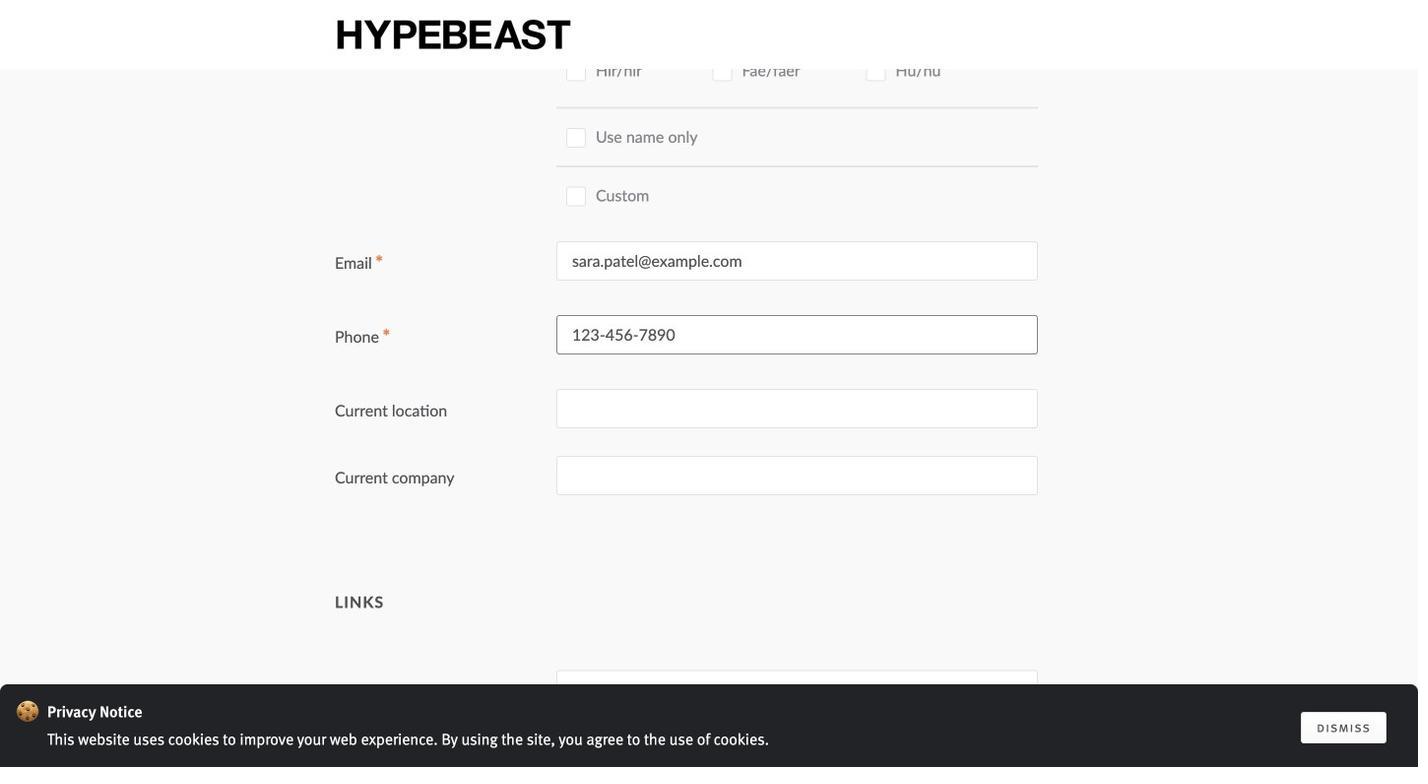 Task type: locate. For each thing, give the bounding box(es) containing it.
None email field
[[556, 241, 1038, 280]]

None text field
[[556, 389, 1038, 428], [556, 670, 1038, 710], [556, 389, 1038, 428], [556, 670, 1038, 710]]

None checkbox
[[566, 62, 586, 81], [566, 128, 586, 148], [566, 62, 586, 81], [566, 128, 586, 148]]

None checkbox
[[566, 5, 586, 25], [713, 5, 732, 25], [866, 5, 886, 25], [713, 62, 732, 81], [866, 62, 886, 81], [566, 187, 586, 206], [566, 5, 586, 25], [713, 5, 732, 25], [866, 5, 886, 25], [713, 62, 732, 81], [866, 62, 886, 81], [566, 187, 586, 206]]

None text field
[[556, 315, 1038, 354], [556, 456, 1038, 496], [556, 744, 1038, 767], [556, 315, 1038, 354], [556, 456, 1038, 496], [556, 744, 1038, 767]]

hypebeast logo image
[[335, 17, 573, 52]]



Task type: vqa. For each thing, say whether or not it's contained in the screenshot.
Hypebeast logo
yes



